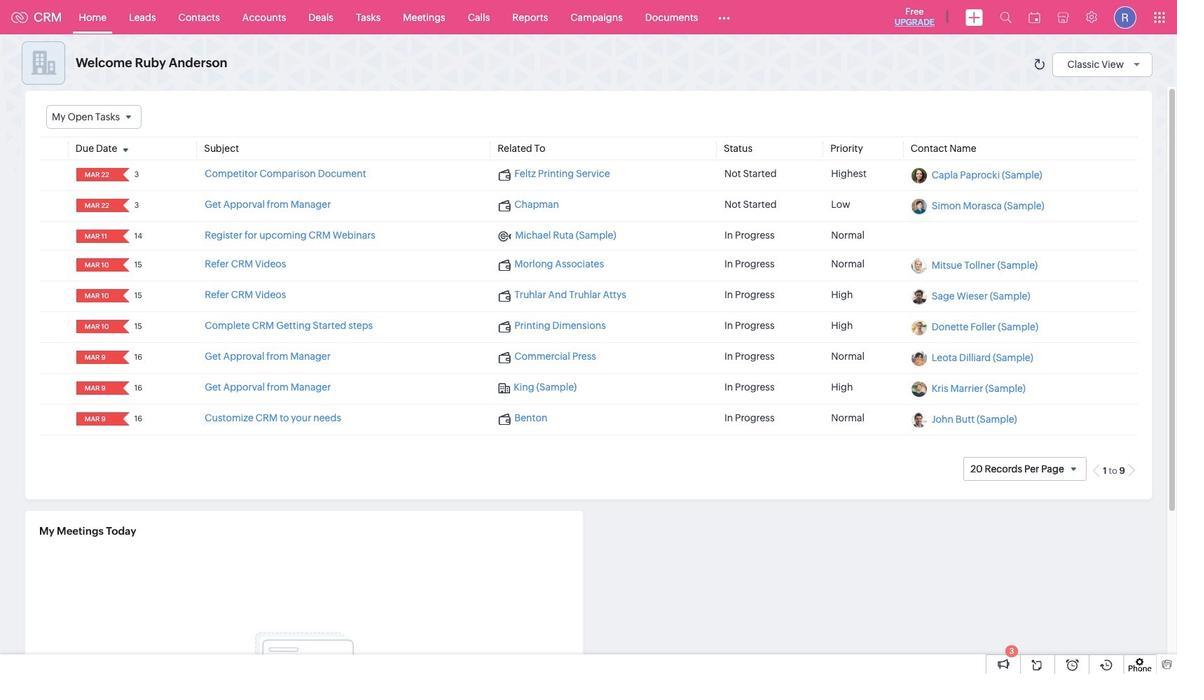 Task type: describe. For each thing, give the bounding box(es) containing it.
search image
[[1000, 11, 1012, 23]]

logo image
[[11, 12, 28, 23]]

search element
[[992, 0, 1020, 34]]

Other Modules field
[[709, 6, 740, 28]]



Task type: locate. For each thing, give the bounding box(es) containing it.
profile image
[[1114, 6, 1137, 28]]

profile element
[[1106, 0, 1145, 34]]

create menu element
[[957, 0, 992, 34]]

create menu image
[[966, 9, 983, 26]]

calendar image
[[1029, 12, 1041, 23]]

None field
[[46, 105, 142, 129], [80, 168, 113, 182], [80, 199, 113, 212], [80, 230, 113, 243], [80, 259, 113, 272], [80, 290, 113, 303], [80, 320, 113, 334], [80, 351, 113, 364], [80, 382, 113, 395], [80, 413, 113, 426], [46, 105, 142, 129], [80, 168, 113, 182], [80, 199, 113, 212], [80, 230, 113, 243], [80, 259, 113, 272], [80, 290, 113, 303], [80, 320, 113, 334], [80, 351, 113, 364], [80, 382, 113, 395], [80, 413, 113, 426]]



